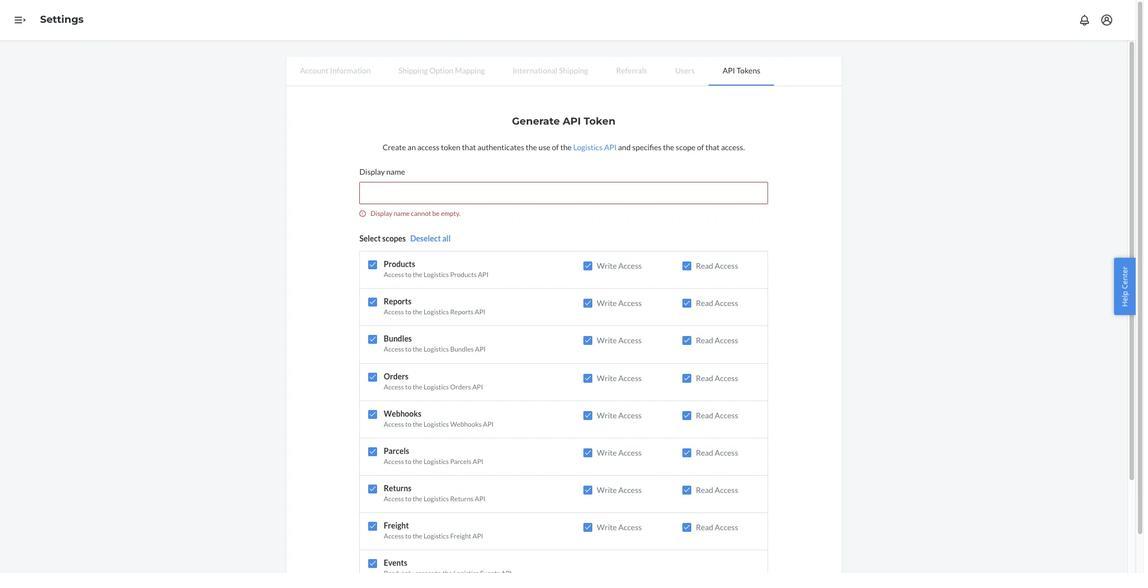 Task type: describe. For each thing, give the bounding box(es) containing it.
1 vertical spatial products
[[450, 271, 477, 279]]

webhooks access to the logistics webhooks api
[[384, 409, 494, 428]]

read access for products
[[696, 261, 739, 271]]

open account menu image
[[1101, 13, 1114, 27]]

deselect all button
[[410, 233, 451, 244]]

logistics for parcels
[[424, 457, 449, 466]]

center
[[1120, 266, 1130, 289]]

select scopes deselect all
[[360, 234, 451, 243]]

the for webhooks
[[413, 420, 423, 428]]

the for orders
[[413, 383, 423, 391]]

the for bundles
[[413, 345, 423, 354]]

the for returns
[[413, 495, 423, 503]]

access inside orders access to the logistics orders api
[[384, 383, 404, 391]]

the for reports
[[413, 308, 423, 316]]

write access for products
[[597, 261, 642, 271]]

to for reports
[[405, 308, 412, 316]]

2 that from the left
[[706, 142, 720, 152]]

all
[[443, 234, 451, 243]]

api for reports
[[475, 308, 486, 316]]

international shipping tab
[[499, 57, 602, 85]]

parcels access to the logistics parcels api
[[384, 446, 484, 466]]

write access for freight
[[597, 523, 642, 532]]

account information
[[300, 66, 371, 75]]

read for webhooks
[[696, 411, 714, 420]]

use
[[539, 142, 551, 152]]

the left use
[[526, 142, 537, 152]]

write for reports
[[597, 298, 617, 308]]

generate
[[512, 115, 560, 127]]

to for freight
[[405, 532, 412, 540]]

returns access to the logistics returns api
[[384, 484, 486, 503]]

users tab
[[662, 57, 709, 85]]

access inside bundles access to the logistics bundles api
[[384, 345, 404, 354]]

open navigation image
[[13, 13, 27, 27]]

settings link
[[40, 13, 84, 26]]

help center
[[1120, 266, 1130, 307]]

international shipping
[[513, 66, 589, 75]]

the for parcels
[[413, 457, 423, 466]]

the for freight
[[413, 532, 423, 540]]

api for products
[[478, 271, 489, 279]]

access.
[[721, 142, 745, 152]]

read for returns
[[696, 485, 714, 495]]

0 horizontal spatial products
[[384, 259, 415, 269]]

the right use
[[561, 142, 572, 152]]

1 vertical spatial reports
[[450, 308, 474, 316]]

shipping option mapping tab
[[385, 57, 499, 85]]

0 vertical spatial bundles
[[384, 334, 412, 344]]

read access for reports
[[696, 298, 739, 308]]

orders access to the logistics orders api
[[384, 371, 483, 391]]

account
[[300, 66, 329, 75]]

help
[[1120, 291, 1130, 307]]

bundles access to the logistics bundles api
[[384, 334, 486, 354]]

name for display name
[[386, 167, 405, 176]]

write access for parcels
[[597, 448, 642, 457]]

create an access token that authenticates the use of the logistics api and specifies the scope of that access.
[[383, 142, 745, 152]]

scope
[[676, 142, 696, 152]]

write for returns
[[597, 485, 617, 495]]

mapping
[[455, 66, 485, 75]]

products access to the logistics products api
[[384, 259, 489, 279]]

display for display name
[[360, 167, 385, 176]]

account information tab
[[286, 57, 385, 85]]

reports access to the logistics reports api
[[384, 297, 486, 316]]

tokens
[[737, 66, 761, 75]]

help center button
[[1115, 258, 1136, 315]]

0 vertical spatial reports
[[384, 297, 412, 306]]

to for orders
[[405, 383, 412, 391]]

display for display name cannot be empty.
[[371, 209, 392, 218]]

write for freight
[[597, 523, 617, 532]]

logistics for webhooks
[[424, 420, 449, 428]]

cannot
[[411, 209, 431, 218]]

read access for webhooks
[[696, 411, 739, 420]]

0 vertical spatial orders
[[384, 371, 409, 381]]

write for bundles
[[597, 336, 617, 345]]

information
[[330, 66, 371, 75]]

0 vertical spatial parcels
[[384, 446, 409, 456]]

write access for reports
[[597, 298, 642, 308]]

authenticates
[[478, 142, 525, 152]]

freight access to the logistics freight api
[[384, 521, 483, 540]]



Task type: vqa. For each thing, say whether or not it's contained in the screenshot.
Apparel,
no



Task type: locate. For each thing, give the bounding box(es) containing it.
to inside parcels access to the logistics parcels api
[[405, 457, 412, 466]]

bundles up orders access to the logistics orders api
[[450, 345, 474, 354]]

access inside products access to the logistics products api
[[384, 271, 404, 279]]

settings
[[40, 13, 84, 26]]

products
[[384, 259, 415, 269], [450, 271, 477, 279]]

api inside products access to the logistics products api
[[478, 271, 489, 279]]

1 write access from the top
[[597, 261, 642, 271]]

7 to from the top
[[405, 495, 412, 503]]

to inside freight access to the logistics freight api
[[405, 532, 412, 540]]

logistics up orders access to the logistics orders api
[[424, 345, 449, 354]]

bundles
[[384, 334, 412, 344], [450, 345, 474, 354]]

select
[[360, 234, 381, 243]]

read access for orders
[[696, 373, 739, 383]]

the inside products access to the logistics products api
[[413, 271, 423, 279]]

token
[[584, 115, 616, 127]]

webhooks
[[384, 409, 422, 418], [450, 420, 482, 428]]

to up 'returns access to the logistics returns api'
[[405, 457, 412, 466]]

2 write access from the top
[[597, 298, 642, 308]]

access inside freight access to the logistics freight api
[[384, 532, 404, 540]]

option
[[430, 66, 454, 75]]

the inside 'returns access to the logistics returns api'
[[413, 495, 423, 503]]

1 horizontal spatial parcels
[[450, 457, 472, 466]]

read for products
[[696, 261, 714, 271]]

the up orders access to the logistics orders api
[[413, 345, 423, 354]]

to up parcels access to the logistics parcels api
[[405, 420, 412, 428]]

1 vertical spatial parcels
[[450, 457, 472, 466]]

1 write from the top
[[597, 261, 617, 271]]

orders up webhooks access to the logistics webhooks api
[[450, 383, 471, 391]]

api inside freight access to the logistics freight api
[[473, 532, 483, 540]]

returns up freight access to the logistics freight api
[[450, 495, 474, 503]]

write access for returns
[[597, 485, 642, 495]]

to for webhooks
[[405, 420, 412, 428]]

that
[[462, 142, 476, 152], [706, 142, 720, 152]]

logistics for reports
[[424, 308, 449, 316]]

logistics down token
[[573, 142, 603, 152]]

to inside reports access to the logistics reports api
[[405, 308, 412, 316]]

token
[[441, 142, 461, 152]]

5 to from the top
[[405, 420, 412, 428]]

to inside 'returns access to the logistics returns api'
[[405, 495, 412, 503]]

the for products
[[413, 271, 423, 279]]

5 read access from the top
[[696, 411, 739, 420]]

access
[[418, 142, 440, 152]]

api tokens
[[723, 66, 761, 75]]

1 horizontal spatial that
[[706, 142, 720, 152]]

the up reports access to the logistics reports api
[[413, 271, 423, 279]]

0 vertical spatial display
[[360, 167, 385, 176]]

2 read access from the top
[[696, 298, 739, 308]]

1 horizontal spatial webhooks
[[450, 420, 482, 428]]

0 vertical spatial freight
[[384, 521, 409, 530]]

0 vertical spatial products
[[384, 259, 415, 269]]

1 horizontal spatial returns
[[450, 495, 474, 503]]

display down the create
[[360, 167, 385, 176]]

access
[[619, 261, 642, 271], [715, 261, 739, 271], [384, 271, 404, 279], [619, 298, 642, 308], [715, 298, 739, 308], [384, 308, 404, 316], [619, 336, 642, 345], [715, 336, 739, 345], [384, 345, 404, 354], [619, 373, 642, 383], [715, 373, 739, 383], [384, 383, 404, 391], [619, 411, 642, 420], [715, 411, 739, 420], [384, 420, 404, 428], [619, 448, 642, 457], [715, 448, 739, 457], [384, 457, 404, 466], [619, 485, 642, 495], [715, 485, 739, 495], [384, 495, 404, 503], [619, 523, 642, 532], [715, 523, 739, 532], [384, 532, 404, 540]]

access inside parcels access to the logistics parcels api
[[384, 457, 404, 466]]

api
[[723, 66, 735, 75], [563, 115, 581, 127], [604, 142, 617, 152], [478, 271, 489, 279], [475, 308, 486, 316], [475, 345, 486, 354], [473, 383, 483, 391], [483, 420, 494, 428], [473, 457, 484, 466], [475, 495, 486, 503], [473, 532, 483, 540]]

logistics inside orders access to the logistics orders api
[[424, 383, 449, 391]]

of
[[552, 142, 559, 152], [697, 142, 704, 152]]

logistics up webhooks access to the logistics webhooks api
[[424, 383, 449, 391]]

reports
[[384, 297, 412, 306], [450, 308, 474, 316]]

write access for bundles
[[597, 336, 642, 345]]

of right scope
[[697, 142, 704, 152]]

tab list
[[286, 57, 842, 86]]

display name
[[360, 167, 405, 176]]

5 write access from the top
[[597, 411, 642, 420]]

to for products
[[405, 271, 412, 279]]

read access for parcels
[[696, 448, 739, 457]]

0 horizontal spatial freight
[[384, 521, 409, 530]]

logistics down 'returns access to the logistics returns api'
[[424, 532, 449, 540]]

api for parcels
[[473, 457, 484, 466]]

empty.
[[441, 209, 461, 218]]

6 write from the top
[[597, 448, 617, 457]]

4 read access from the top
[[696, 373, 739, 383]]

8 write from the top
[[597, 523, 617, 532]]

3 write from the top
[[597, 336, 617, 345]]

shipping option mapping
[[399, 66, 485, 75]]

write for webhooks
[[597, 411, 617, 420]]

shipping
[[399, 66, 428, 75], [559, 66, 589, 75]]

1 horizontal spatial reports
[[450, 308, 474, 316]]

api inside orders access to the logistics orders api
[[473, 383, 483, 391]]

1 vertical spatial display
[[371, 209, 392, 218]]

products down 'scopes'
[[384, 259, 415, 269]]

of right use
[[552, 142, 559, 152]]

0 vertical spatial webhooks
[[384, 409, 422, 418]]

0 horizontal spatial reports
[[384, 297, 412, 306]]

tab list containing account information
[[286, 57, 842, 86]]

0 horizontal spatial returns
[[384, 484, 412, 493]]

to up orders access to the logistics orders api
[[405, 345, 412, 354]]

to for returns
[[405, 495, 412, 503]]

international
[[513, 66, 558, 75]]

and
[[618, 142, 631, 152]]

write for products
[[597, 261, 617, 271]]

logistics up parcels access to the logistics parcels api
[[424, 420, 449, 428]]

1 horizontal spatial bundles
[[450, 345, 474, 354]]

the up webhooks access to the logistics webhooks api
[[413, 383, 423, 391]]

1 vertical spatial webhooks
[[450, 420, 482, 428]]

the inside parcels access to the logistics parcels api
[[413, 457, 423, 466]]

to inside bundles access to the logistics bundles api
[[405, 345, 412, 354]]

2 read from the top
[[696, 298, 714, 308]]

the inside freight access to the logistics freight api
[[413, 532, 423, 540]]

read for freight
[[696, 523, 714, 532]]

webhooks down orders access to the logistics orders api
[[384, 409, 422, 418]]

4 write access from the top
[[597, 373, 642, 383]]

api for orders
[[473, 383, 483, 391]]

api inside parcels access to the logistics parcels api
[[473, 457, 484, 466]]

0 horizontal spatial that
[[462, 142, 476, 152]]

6 read access from the top
[[696, 448, 739, 457]]

8 read from the top
[[696, 523, 714, 532]]

read
[[696, 261, 714, 271], [696, 298, 714, 308], [696, 336, 714, 345], [696, 373, 714, 383], [696, 411, 714, 420], [696, 448, 714, 457], [696, 485, 714, 495], [696, 523, 714, 532]]

shipping left option
[[399, 66, 428, 75]]

the
[[526, 142, 537, 152], [561, 142, 572, 152], [663, 142, 675, 152], [413, 271, 423, 279], [413, 308, 423, 316], [413, 345, 423, 354], [413, 383, 423, 391], [413, 420, 423, 428], [413, 457, 423, 466], [413, 495, 423, 503], [413, 532, 423, 540]]

logistics inside 'returns access to the logistics returns api'
[[424, 495, 449, 503]]

1 vertical spatial freight
[[450, 532, 471, 540]]

api inside webhooks access to the logistics webhooks api
[[483, 420, 494, 428]]

3 read access from the top
[[696, 336, 739, 345]]

api tokens tab
[[709, 57, 775, 86]]

users
[[675, 66, 695, 75]]

6 write access from the top
[[597, 448, 642, 457]]

display name cannot be empty.
[[371, 209, 461, 218]]

open notifications image
[[1078, 13, 1092, 27]]

2 write from the top
[[597, 298, 617, 308]]

read for orders
[[696, 373, 714, 383]]

api for freight
[[473, 532, 483, 540]]

8 read access from the top
[[696, 523, 739, 532]]

api inside 'returns access to the logistics returns api'
[[475, 495, 486, 503]]

name
[[386, 167, 405, 176], [394, 209, 410, 218]]

referrals tab
[[602, 57, 662, 85]]

returns
[[384, 484, 412, 493], [450, 495, 474, 503]]

0 horizontal spatial of
[[552, 142, 559, 152]]

logistics
[[573, 142, 603, 152], [424, 271, 449, 279], [424, 308, 449, 316], [424, 345, 449, 354], [424, 383, 449, 391], [424, 420, 449, 428], [424, 457, 449, 466], [424, 495, 449, 503], [424, 532, 449, 540]]

api for webhooks
[[483, 420, 494, 428]]

logistics inside parcels access to the logistics parcels api
[[424, 457, 449, 466]]

write access
[[597, 261, 642, 271], [597, 298, 642, 308], [597, 336, 642, 345], [597, 373, 642, 383], [597, 411, 642, 420], [597, 448, 642, 457], [597, 485, 642, 495], [597, 523, 642, 532]]

2 shipping from the left
[[559, 66, 589, 75]]

name down the create
[[386, 167, 405, 176]]

logistics for freight
[[424, 532, 449, 540]]

1 that from the left
[[462, 142, 476, 152]]

1 horizontal spatial shipping
[[559, 66, 589, 75]]

to for bundles
[[405, 345, 412, 354]]

write access for webhooks
[[597, 411, 642, 420]]

access inside reports access to the logistics reports api
[[384, 308, 404, 316]]

that left access.
[[706, 142, 720, 152]]

4 read from the top
[[696, 373, 714, 383]]

3 to from the top
[[405, 345, 412, 354]]

reports up bundles access to the logistics bundles api
[[450, 308, 474, 316]]

1 vertical spatial bundles
[[450, 345, 474, 354]]

6 to from the top
[[405, 457, 412, 466]]

write for parcels
[[597, 448, 617, 457]]

api inside reports access to the logistics reports api
[[475, 308, 486, 316]]

logistics for orders
[[424, 383, 449, 391]]

0 horizontal spatial bundles
[[384, 334, 412, 344]]

api inside bundles access to the logistics bundles api
[[475, 345, 486, 354]]

the up 'returns access to the logistics returns api'
[[413, 457, 423, 466]]

orders
[[384, 371, 409, 381], [450, 383, 471, 391]]

logistics inside webhooks access to the logistics webhooks api
[[424, 420, 449, 428]]

the left scope
[[663, 142, 675, 152]]

deselect
[[410, 234, 441, 243]]

None checkbox
[[368, 335, 377, 344], [584, 336, 593, 345], [683, 374, 692, 383], [368, 410, 377, 419], [584, 448, 593, 457], [368, 485, 377, 494], [584, 523, 593, 532], [683, 523, 692, 532], [368, 559, 377, 568], [368, 335, 377, 344], [584, 336, 593, 345], [683, 374, 692, 383], [368, 410, 377, 419], [584, 448, 593, 457], [368, 485, 377, 494], [584, 523, 593, 532], [683, 523, 692, 532], [368, 559, 377, 568]]

access inside webhooks access to the logistics webhooks api
[[384, 420, 404, 428]]

6 read from the top
[[696, 448, 714, 457]]

1 horizontal spatial products
[[450, 271, 477, 279]]

1 horizontal spatial freight
[[450, 532, 471, 540]]

logistics up reports access to the logistics reports api
[[424, 271, 449, 279]]

the up parcels access to the logistics parcels api
[[413, 420, 423, 428]]

to for parcels
[[405, 457, 412, 466]]

1 of from the left
[[552, 142, 559, 152]]

access inside 'returns access to the logistics returns api'
[[384, 495, 404, 503]]

read for bundles
[[696, 336, 714, 345]]

7 read from the top
[[696, 485, 714, 495]]

read access
[[696, 261, 739, 271], [696, 298, 739, 308], [696, 336, 739, 345], [696, 373, 739, 383], [696, 411, 739, 420], [696, 448, 739, 457], [696, 485, 739, 495], [696, 523, 739, 532]]

create
[[383, 142, 406, 152]]

7 read access from the top
[[696, 485, 739, 495]]

to up freight access to the logistics freight api
[[405, 495, 412, 503]]

logistics up freight access to the logistics freight api
[[424, 495, 449, 503]]

logistics inside reports access to the logistics reports api
[[424, 308, 449, 316]]

scopes
[[382, 234, 406, 243]]

read for reports
[[696, 298, 714, 308]]

1 read access from the top
[[696, 261, 739, 271]]

freight
[[384, 521, 409, 530], [450, 532, 471, 540]]

7 write access from the top
[[597, 485, 642, 495]]

1 vertical spatial returns
[[450, 495, 474, 503]]

specifies
[[633, 142, 662, 152]]

api for bundles
[[475, 345, 486, 354]]

0 horizontal spatial parcels
[[384, 446, 409, 456]]

logistics up bundles access to the logistics bundles api
[[424, 308, 449, 316]]

api for returns
[[475, 495, 486, 503]]

display up select
[[371, 209, 392, 218]]

read for parcels
[[696, 448, 714, 457]]

to
[[405, 271, 412, 279], [405, 308, 412, 316], [405, 345, 412, 354], [405, 383, 412, 391], [405, 420, 412, 428], [405, 457, 412, 466], [405, 495, 412, 503], [405, 532, 412, 540]]

freight up the events
[[384, 521, 409, 530]]

5 write from the top
[[597, 411, 617, 420]]

logistics for returns
[[424, 495, 449, 503]]

3 write access from the top
[[597, 336, 642, 345]]

0 vertical spatial returns
[[384, 484, 412, 493]]

to up webhooks access to the logistics webhooks api
[[405, 383, 412, 391]]

logistics inside freight access to the logistics freight api
[[424, 532, 449, 540]]

name for display name cannot be empty.
[[394, 209, 410, 218]]

events
[[384, 558, 407, 568]]

3 read from the top
[[696, 336, 714, 345]]

name left cannot
[[394, 209, 410, 218]]

2 to from the top
[[405, 308, 412, 316]]

1 vertical spatial orders
[[450, 383, 471, 391]]

2 of from the left
[[697, 142, 704, 152]]

freight down 'returns access to the logistics returns api'
[[450, 532, 471, 540]]

to inside products access to the logistics products api
[[405, 271, 412, 279]]

0 vertical spatial name
[[386, 167, 405, 176]]

the up freight access to the logistics freight api
[[413, 495, 423, 503]]

4 to from the top
[[405, 383, 412, 391]]

None text field
[[360, 182, 768, 204]]

reports down products access to the logistics products api
[[384, 297, 412, 306]]

generate api token
[[512, 115, 616, 127]]

shipping right international
[[559, 66, 589, 75]]

the down 'returns access to the logistics returns api'
[[413, 532, 423, 540]]

returns down parcels access to the logistics parcels api
[[384, 484, 412, 493]]

products down the all
[[450, 271, 477, 279]]

logistics for products
[[424, 271, 449, 279]]

1 read from the top
[[696, 261, 714, 271]]

1 horizontal spatial of
[[697, 142, 704, 152]]

the inside bundles access to the logistics bundles api
[[413, 345, 423, 354]]

the inside reports access to the logistics reports api
[[413, 308, 423, 316]]

logistics inside products access to the logistics products api
[[424, 271, 449, 279]]

the up bundles access to the logistics bundles api
[[413, 308, 423, 316]]

logistics inside bundles access to the logistics bundles api
[[424, 345, 449, 354]]

5 read from the top
[[696, 411, 714, 420]]

display
[[360, 167, 385, 176], [371, 209, 392, 218]]

0 horizontal spatial shipping
[[399, 66, 428, 75]]

1 shipping from the left
[[399, 66, 428, 75]]

to down select scopes deselect all
[[405, 271, 412, 279]]

write
[[597, 261, 617, 271], [597, 298, 617, 308], [597, 336, 617, 345], [597, 373, 617, 383], [597, 411, 617, 420], [597, 448, 617, 457], [597, 485, 617, 495], [597, 523, 617, 532]]

read access for returns
[[696, 485, 739, 495]]

read access for bundles
[[696, 336, 739, 345]]

that right token
[[462, 142, 476, 152]]

0 horizontal spatial webhooks
[[384, 409, 422, 418]]

to up bundles access to the logistics bundles api
[[405, 308, 412, 316]]

bundles down reports access to the logistics reports api
[[384, 334, 412, 344]]

to inside webhooks access to the logistics webhooks api
[[405, 420, 412, 428]]

8 write access from the top
[[597, 523, 642, 532]]

parcels down webhooks access to the logistics webhooks api
[[384, 446, 409, 456]]

the inside webhooks access to the logistics webhooks api
[[413, 420, 423, 428]]

read access for freight
[[696, 523, 739, 532]]

parcels up 'returns access to the logistics returns api'
[[450, 457, 472, 466]]

None checkbox
[[368, 261, 377, 269], [584, 262, 593, 271], [683, 262, 692, 271], [368, 298, 377, 307], [584, 299, 593, 308], [683, 299, 692, 308], [683, 336, 692, 345], [368, 373, 377, 381], [584, 374, 593, 383], [584, 411, 593, 420], [683, 411, 692, 420], [368, 447, 377, 456], [683, 448, 692, 457], [584, 486, 593, 495], [683, 486, 692, 495], [368, 522, 377, 531], [368, 261, 377, 269], [584, 262, 593, 271], [683, 262, 692, 271], [368, 298, 377, 307], [584, 299, 593, 308], [683, 299, 692, 308], [683, 336, 692, 345], [368, 373, 377, 381], [584, 374, 593, 383], [584, 411, 593, 420], [683, 411, 692, 420], [368, 447, 377, 456], [683, 448, 692, 457], [584, 486, 593, 495], [683, 486, 692, 495], [368, 522, 377, 531]]

logistics api link
[[573, 142, 617, 152]]

api inside tab
[[723, 66, 735, 75]]

write for orders
[[597, 373, 617, 383]]

7 write from the top
[[597, 485, 617, 495]]

be
[[433, 209, 440, 218]]

parcels
[[384, 446, 409, 456], [450, 457, 472, 466]]

logistics for bundles
[[424, 345, 449, 354]]

1 to from the top
[[405, 271, 412, 279]]

to inside orders access to the logistics orders api
[[405, 383, 412, 391]]

webhooks up parcels access to the logistics parcels api
[[450, 420, 482, 428]]

8 to from the top
[[405, 532, 412, 540]]

1 vertical spatial name
[[394, 209, 410, 218]]

1 horizontal spatial orders
[[450, 383, 471, 391]]

4 write from the top
[[597, 373, 617, 383]]

an
[[408, 142, 416, 152]]

the inside orders access to the logistics orders api
[[413, 383, 423, 391]]

referrals
[[616, 66, 648, 75]]

logistics up 'returns access to the logistics returns api'
[[424, 457, 449, 466]]

write access for orders
[[597, 373, 642, 383]]

to up the events
[[405, 532, 412, 540]]

orders down bundles access to the logistics bundles api
[[384, 371, 409, 381]]

0 horizontal spatial orders
[[384, 371, 409, 381]]



